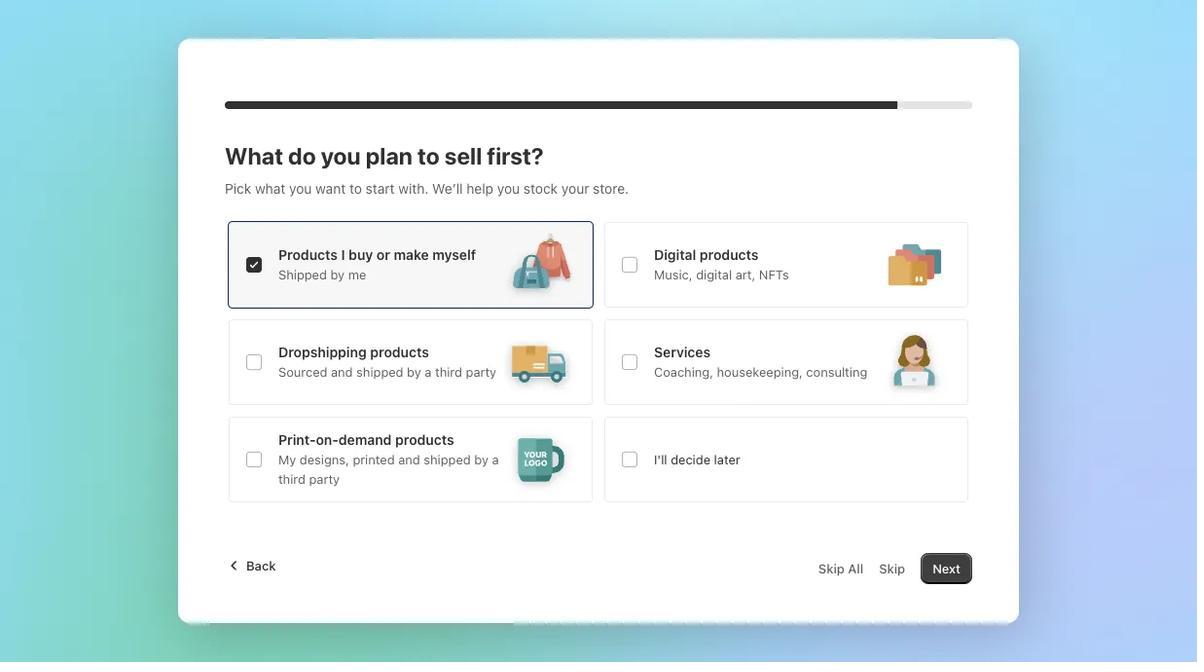 Task type: locate. For each thing, give the bounding box(es) containing it.
products inside dropshipping products sourced and shipped by a third party
[[370, 344, 429, 360]]

my
[[278, 452, 296, 467]]

and
[[331, 365, 353, 379], [398, 452, 420, 467]]

third
[[435, 365, 462, 379], [278, 472, 306, 486]]

2 horizontal spatial by
[[474, 452, 489, 467]]

make
[[394, 247, 429, 263]]

1 horizontal spatial shipped
[[424, 452, 471, 467]]

1 vertical spatial and
[[398, 452, 420, 467]]

skip
[[819, 561, 845, 576], [879, 561, 906, 576]]

products i buy or make myself shipped by me
[[278, 247, 476, 282]]

1 horizontal spatial a
[[492, 452, 499, 467]]

you up want
[[321, 142, 361, 169]]

1 horizontal spatial by
[[407, 365, 421, 379]]

skip right 'all' at the bottom of the page
[[879, 561, 906, 576]]

1 vertical spatial shipped
[[424, 452, 471, 467]]

digital
[[654, 247, 696, 263]]

1 horizontal spatial party
[[466, 365, 497, 379]]

help
[[467, 181, 494, 197]]

what
[[225, 142, 283, 169]]

products
[[278, 247, 338, 263]]

1 vertical spatial products
[[370, 344, 429, 360]]

0 vertical spatial shipped
[[356, 365, 404, 379]]

or
[[377, 247, 390, 263]]

1 vertical spatial a
[[492, 452, 499, 467]]

shipped down dropshipping
[[356, 365, 404, 379]]

and inside print-on-demand products my designs, printed and shipped by a third party
[[398, 452, 420, 467]]

sourced
[[278, 365, 328, 379]]

2 horizontal spatial you
[[497, 181, 520, 197]]

1 vertical spatial third
[[278, 472, 306, 486]]

1 skip from the left
[[819, 561, 845, 576]]

dropshipping products sourced and shipped by a third party
[[278, 344, 497, 379]]

to
[[418, 142, 440, 169], [349, 181, 362, 197]]

start
[[366, 181, 395, 197]]

to left the start on the left of the page
[[349, 181, 362, 197]]

1 horizontal spatial third
[[435, 365, 462, 379]]

products up digital at right
[[700, 247, 759, 263]]

1 vertical spatial by
[[407, 365, 421, 379]]

0 horizontal spatial a
[[425, 365, 432, 379]]

products right dropshipping
[[370, 344, 429, 360]]

products inside digital products music, digital art, nfts
[[700, 247, 759, 263]]

products right demand
[[395, 432, 454, 448]]

0 vertical spatial third
[[435, 365, 462, 379]]

products
[[700, 247, 759, 263], [370, 344, 429, 360], [395, 432, 454, 448]]

products for digital products
[[700, 247, 759, 263]]

skip inside button
[[819, 561, 845, 576]]

your
[[562, 181, 589, 197]]

me
[[348, 267, 366, 282]]

0 vertical spatial party
[[466, 365, 497, 379]]

0 horizontal spatial shipped
[[356, 365, 404, 379]]

you left want
[[289, 181, 312, 197]]

skip button
[[868, 553, 917, 584]]

0 horizontal spatial by
[[330, 267, 345, 282]]

shipped right printed
[[424, 452, 471, 467]]

services coaching, housekeeping, consulting
[[654, 344, 868, 379]]

0 horizontal spatial and
[[331, 365, 353, 379]]

back button
[[213, 550, 288, 581]]

2 vertical spatial by
[[474, 452, 489, 467]]

shipped
[[278, 267, 327, 282]]

shipped
[[356, 365, 404, 379], [424, 452, 471, 467]]

to for want
[[349, 181, 362, 197]]

products inside print-on-demand products my designs, printed and shipped by a third party
[[395, 432, 454, 448]]

music,
[[654, 267, 693, 282]]

1 horizontal spatial you
[[321, 142, 361, 169]]

0 horizontal spatial third
[[278, 472, 306, 486]]

a inside print-on-demand products my designs, printed and shipped by a third party
[[492, 452, 499, 467]]

by
[[330, 267, 345, 282], [407, 365, 421, 379], [474, 452, 489, 467]]

2 vertical spatial products
[[395, 432, 454, 448]]

you right help
[[497, 181, 520, 197]]

0 vertical spatial and
[[331, 365, 353, 379]]

skip inside button
[[879, 561, 906, 576]]

housekeeping,
[[717, 365, 803, 379]]

to up pick what you want to start with. we'll help you stock your store.
[[418, 142, 440, 169]]

and down dropshipping
[[331, 365, 353, 379]]

skip left 'all' at the bottom of the page
[[819, 561, 845, 576]]

and right printed
[[398, 452, 420, 467]]

a
[[425, 365, 432, 379], [492, 452, 499, 467]]

do
[[288, 142, 316, 169]]

digital products music, digital art, nfts
[[654, 247, 789, 282]]

0 horizontal spatial party
[[309, 472, 340, 486]]

1 horizontal spatial and
[[398, 452, 420, 467]]

stock
[[524, 181, 558, 197]]

third inside dropshipping products sourced and shipped by a third party
[[435, 365, 462, 379]]

0 vertical spatial to
[[418, 142, 440, 169]]

1 vertical spatial party
[[309, 472, 340, 486]]

0 horizontal spatial to
[[349, 181, 362, 197]]

designs,
[[300, 452, 349, 467]]

0 horizontal spatial you
[[289, 181, 312, 197]]

print-
[[278, 432, 316, 448]]

party
[[466, 365, 497, 379], [309, 472, 340, 486]]

coaching,
[[654, 365, 714, 379]]

0 vertical spatial products
[[700, 247, 759, 263]]

you
[[321, 142, 361, 169], [289, 181, 312, 197], [497, 181, 520, 197]]

party inside dropshipping products sourced and shipped by a third party
[[466, 365, 497, 379]]

dropshipping
[[278, 344, 367, 360]]

0 horizontal spatial skip
[[819, 561, 845, 576]]

2 skip from the left
[[879, 561, 906, 576]]

by inside products i buy or make myself shipped by me
[[330, 267, 345, 282]]

skip all button
[[807, 553, 875, 584]]

all
[[848, 561, 864, 576]]

to for plan
[[418, 142, 440, 169]]

1 horizontal spatial to
[[418, 142, 440, 169]]

digital
[[696, 267, 732, 282]]

print-on-demand products my designs, printed and shipped by a third party
[[278, 432, 499, 486]]

on-
[[316, 432, 339, 448]]

1 horizontal spatial skip
[[879, 561, 906, 576]]

0 vertical spatial by
[[330, 267, 345, 282]]

0 vertical spatial a
[[425, 365, 432, 379]]

1 vertical spatial to
[[349, 181, 362, 197]]



Task type: describe. For each thing, give the bounding box(es) containing it.
later
[[714, 452, 741, 467]]

pick what you want to start with. we'll help you stock your store.
[[225, 181, 629, 197]]

back
[[246, 558, 276, 573]]

what do you plan to sell first?
[[225, 142, 544, 169]]

a inside dropshipping products sourced and shipped by a third party
[[425, 365, 432, 379]]

printed
[[353, 452, 395, 467]]

with.
[[399, 181, 429, 197]]

and inside dropshipping products sourced and shipped by a third party
[[331, 365, 353, 379]]

consulting
[[806, 365, 868, 379]]

skip all
[[819, 561, 864, 576]]

demand
[[339, 432, 392, 448]]

we'll
[[432, 181, 463, 197]]

pick
[[225, 181, 251, 197]]

buy
[[349, 247, 373, 263]]

what
[[255, 181, 286, 197]]

nfts
[[759, 267, 789, 282]]

sell
[[445, 142, 482, 169]]

next button
[[921, 553, 973, 584]]

store.
[[593, 181, 629, 197]]

i'll decide later
[[654, 452, 741, 467]]

shipped inside print-on-demand products my designs, printed and shipped by a third party
[[424, 452, 471, 467]]

by inside dropshipping products sourced and shipped by a third party
[[407, 365, 421, 379]]

next
[[933, 561, 961, 576]]

skip for skip
[[879, 561, 906, 576]]

i'll
[[654, 452, 667, 467]]

i
[[341, 247, 345, 263]]

you for want
[[289, 181, 312, 197]]

services
[[654, 344, 711, 360]]

you for plan
[[321, 142, 361, 169]]

third inside print-on-demand products my designs, printed and shipped by a third party
[[278, 472, 306, 486]]

decide
[[671, 452, 711, 467]]

shipped inside dropshipping products sourced and shipped by a third party
[[356, 365, 404, 379]]

by inside print-on-demand products my designs, printed and shipped by a third party
[[474, 452, 489, 467]]

first?
[[487, 142, 544, 169]]

products for dropshipping products
[[370, 344, 429, 360]]

myself
[[432, 247, 476, 263]]

party inside print-on-demand products my designs, printed and shipped by a third party
[[309, 472, 340, 486]]

art,
[[736, 267, 756, 282]]

skip for skip all
[[819, 561, 845, 576]]

want
[[316, 181, 346, 197]]

plan
[[366, 142, 413, 169]]



Task type: vqa. For each thing, say whether or not it's contained in the screenshot.


